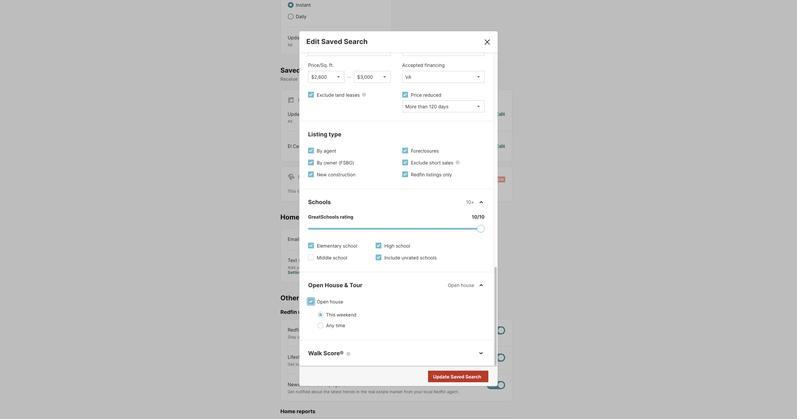 Task type: locate. For each thing, give the bounding box(es) containing it.
get down lifestyle
[[288, 362, 295, 367]]

0 horizontal spatial search
[[344, 37, 368, 46]]

the
[[324, 390, 330, 395], [361, 390, 367, 395]]

your right the market
[[414, 390, 423, 395]]

0 horizontal spatial your
[[297, 265, 305, 270]]

search
[[396, 76, 411, 82]]

0 horizontal spatial .
[[305, 270, 306, 275]]

1 vertical spatial edit
[[496, 111, 505, 117]]

0 horizontal spatial to
[[303, 335, 307, 340]]

redfin for redfin news stay up to date on redfin's tools and features, how to buy or sell a home, and connect with an agent.
[[288, 327, 302, 333]]

redfin inside 'edit saved search' dialog
[[411, 172, 425, 178]]

by for by agent
[[317, 148, 323, 154]]

saved searches receive timely notifications based on your preferred search filters.
[[281, 66, 426, 82]]

exclude
[[317, 92, 334, 98], [411, 160, 428, 166]]

2 vertical spatial on
[[318, 335, 323, 340]]

redfin up stay
[[288, 327, 302, 333]]

1 horizontal spatial search
[[466, 374, 481, 380]]

to left buy
[[387, 335, 391, 340]]

exclude down foreclosures
[[411, 160, 428, 166]]

agent. inside newsletter from my agent get notified about the latest trends in the real estate market from your local redfin agent.
[[447, 390, 459, 395]]

high school
[[385, 243, 410, 249]]

walk score® link
[[308, 349, 485, 358]]

1 horizontal spatial the
[[361, 390, 367, 395]]

. down add your phone number in
[[305, 270, 306, 275]]

redfin updates
[[281, 309, 319, 316]]

list box right — on the left top of page
[[354, 71, 391, 83]]

1 to from the left
[[303, 335, 307, 340]]

0 vertical spatial on
[[357, 76, 362, 82]]

agent. inside redfin news stay up to date on redfin's tools and features, how to buy or sell a home, and connect with an agent.
[[469, 335, 481, 340]]

in right 'trends'
[[356, 390, 360, 395]]

redfin inside newsletter from my agent get notified about the latest trends in the real estate market from your local redfin agent.
[[434, 390, 446, 395]]

estate
[[376, 390, 389, 395]]

searches up the notifications
[[302, 66, 333, 74]]

1 vertical spatial by
[[317, 160, 323, 166]]

0 vertical spatial home
[[281, 213, 300, 221]]

1 vertical spatial searches
[[337, 188, 357, 194]]

1 vertical spatial agent.
[[447, 390, 459, 395]]

by owner (fsbo)
[[317, 160, 354, 166]]

edit for 1st "edit" button
[[496, 111, 505, 117]]

on inside saved searches receive timely notifications based on your preferred search filters.
[[357, 76, 362, 82]]

1 horizontal spatial on
[[357, 76, 362, 82]]

2 all from the top
[[288, 119, 292, 124]]

1 horizontal spatial .
[[416, 188, 417, 194]]

your up settings
[[297, 265, 305, 270]]

for sale
[[298, 98, 320, 103]]

local inside newsletter from my agent get notified about the latest trends in the real estate market from your local redfin agent.
[[424, 390, 433, 395]]

2 horizontal spatial your
[[414, 390, 423, 395]]

update types all down for sale
[[288, 111, 317, 124]]

on right — on the left top of page
[[357, 76, 362, 82]]

2 edit button from the top
[[496, 143, 505, 150]]

exclude left land
[[317, 92, 334, 98]]

1 vertical spatial home
[[281, 409, 296, 415]]

0 vertical spatial for
[[298, 98, 307, 103]]

and right tools
[[351, 335, 358, 340]]

1 vertical spatial get
[[288, 390, 295, 395]]

0 vertical spatial in
[[335, 265, 339, 270]]

all up 'el'
[[288, 119, 292, 124]]

agent right 1
[[324, 148, 336, 154]]

for for for sale
[[298, 98, 307, 103]]

daily
[[296, 14, 307, 19]]

1 horizontal spatial your
[[363, 76, 373, 82]]

0 vertical spatial agent.
[[469, 335, 481, 340]]

2 horizontal spatial on
[[379, 236, 385, 242]]

and right home,
[[429, 335, 436, 340]]

1 vertical spatial all
[[288, 119, 292, 124]]

0 horizontal spatial the
[[324, 390, 330, 395]]

1 horizontal spatial &
[[344, 282, 348, 289]]

listings
[[426, 172, 442, 178]]

0 vertical spatial update types all
[[288, 35, 317, 47]]

and
[[351, 335, 358, 340], [429, 335, 436, 340], [381, 362, 388, 367]]

add your phone number in
[[288, 265, 340, 270]]

types down daily
[[305, 35, 317, 41]]

leases
[[346, 92, 360, 98]]

2 home from the top
[[281, 409, 296, 415]]

0 horizontal spatial from
[[313, 382, 323, 388]]

1 types from the top
[[305, 35, 317, 41]]

list box
[[308, 44, 391, 56], [402, 44, 485, 56], [308, 71, 345, 83], [354, 71, 391, 83], [402, 71, 485, 83], [402, 101, 485, 112]]

to right up
[[303, 335, 307, 340]]

0 horizontal spatial agent.
[[447, 390, 459, 395]]

/10
[[478, 214, 485, 220]]

account
[[340, 265, 357, 270]]

open
[[308, 282, 324, 289], [448, 283, 460, 288], [317, 299, 329, 305]]

redfin down update saved search
[[434, 390, 446, 395]]

list box up financing
[[402, 44, 485, 56]]

on for searches
[[357, 76, 362, 82]]

0 horizontal spatial house
[[330, 299, 343, 305]]

school down elementary school
[[333, 255, 347, 261]]

reduced
[[423, 92, 442, 98]]

improvement
[[335, 362, 360, 367]]

home left reports on the left bottom
[[281, 409, 296, 415]]

1 vertical spatial on
[[379, 236, 385, 242]]

your
[[363, 76, 373, 82], [297, 265, 305, 270], [414, 390, 423, 395]]

2 by from the top
[[317, 160, 323, 166]]

0 vertical spatial edit
[[306, 37, 320, 46]]

update types all down daily
[[288, 35, 317, 47]]

home left "tours"
[[281, 213, 300, 221]]

new construction
[[317, 172, 356, 178]]

0 horizontal spatial in
[[335, 265, 339, 270]]

price/sq.
[[308, 62, 328, 68]]

0 horizontal spatial exclude
[[317, 92, 334, 98]]

0 horizontal spatial local
[[296, 362, 305, 367]]

& left tips in the bottom left of the page
[[308, 355, 311, 361]]

redfin news stay up to date on redfin's tools and features, how to buy or sell a home, and connect with an agent.
[[288, 327, 481, 340]]

or
[[400, 335, 404, 340]]

style
[[370, 362, 380, 367]]

1 horizontal spatial local
[[424, 390, 433, 395]]

your left preferred
[[363, 76, 373, 82]]

agent up latest
[[332, 382, 345, 388]]

1 horizontal spatial exclude
[[411, 160, 428, 166]]

2 vertical spatial your
[[414, 390, 423, 395]]

school right high
[[396, 243, 410, 249]]

from up about
[[313, 382, 323, 388]]

list box down reduced
[[402, 101, 485, 112]]

on for news
[[318, 335, 323, 340]]

no
[[458, 374, 464, 380]]

redfin down other
[[281, 309, 297, 316]]

include unrated schools
[[385, 255, 437, 261]]

agent inside 'edit saved search' dialog
[[324, 148, 336, 154]]

greatschools rating
[[308, 214, 354, 220]]

0 vertical spatial exclude
[[317, 92, 334, 98]]

home for home tours
[[281, 213, 300, 221]]

date
[[308, 335, 317, 340]]

any
[[326, 323, 335, 329]]

tour
[[350, 282, 363, 289]]

listing type
[[308, 131, 342, 138]]

1 vertical spatial search
[[466, 374, 481, 380]]

on inside redfin news stay up to date on redfin's tools and features, how to buy or sell a home, and connect with an agent.
[[318, 335, 323, 340]]

0 vertical spatial open house
[[448, 283, 474, 288]]

agent inside newsletter from my agent get notified about the latest trends in the real estate market from your local redfin agent.
[[332, 382, 345, 388]]

about
[[311, 390, 323, 395]]

update down daily option
[[288, 35, 304, 41]]

reports
[[297, 409, 316, 415]]

1
[[320, 143, 322, 149]]

0 vertical spatial get
[[288, 362, 295, 367]]

0 vertical spatial &
[[344, 282, 348, 289]]

1 vertical spatial local
[[424, 390, 433, 395]]

1 get from the top
[[288, 362, 295, 367]]

0 vertical spatial your
[[363, 76, 373, 82]]

1 horizontal spatial house
[[461, 283, 474, 288]]

0 vertical spatial agent
[[324, 148, 336, 154]]

0 vertical spatial by
[[317, 148, 323, 154]]

0 vertical spatial search
[[344, 37, 368, 46]]

1 for from the top
[[298, 98, 307, 103]]

score®
[[324, 350, 344, 357]]

—
[[347, 74, 352, 79]]

agent. right an
[[469, 335, 481, 340]]

the left real
[[361, 390, 367, 395]]

list box down financing
[[402, 71, 485, 83]]

0 vertical spatial all
[[288, 42, 292, 47]]

0 vertical spatial types
[[305, 35, 317, 41]]

update down for sale
[[288, 111, 304, 117]]

redfin left listings
[[411, 172, 425, 178]]

weekend
[[337, 312, 357, 318]]

2 horizontal spatial and
[[429, 335, 436, 340]]

1 vertical spatial update
[[288, 111, 304, 117]]

redfin inside redfin news stay up to date on redfin's tools and features, how to buy or sell a home, and connect with an agent.
[[288, 327, 302, 333]]

instant
[[296, 2, 311, 8]]

1 horizontal spatial and
[[381, 362, 388, 367]]

and right the 'style'
[[381, 362, 388, 367]]

1 vertical spatial your
[[297, 265, 305, 270]]

2 get from the top
[[288, 390, 295, 395]]

2 types from the top
[[305, 111, 317, 117]]

2 vertical spatial update
[[433, 374, 450, 380]]

0 vertical spatial from
[[313, 382, 323, 388]]

update saved search button
[[428, 371, 489, 383]]

1 vertical spatial edit button
[[496, 143, 505, 150]]

1 horizontal spatial open house
[[448, 283, 474, 288]]

2 update types all from the top
[[288, 111, 317, 124]]

0 vertical spatial update
[[288, 35, 304, 41]]

1 vertical spatial types
[[305, 111, 317, 117]]

1 horizontal spatial agent.
[[469, 335, 481, 340]]

latest
[[331, 390, 342, 395]]

edit button
[[496, 111, 505, 124], [496, 143, 505, 150]]

real
[[368, 390, 375, 395]]

your inside saved searches receive timely notifications based on your preferred search filters.
[[363, 76, 373, 82]]

2 for from the top
[[298, 174, 307, 180]]

types
[[305, 35, 317, 41], [305, 111, 317, 117]]

in inside newsletter from my agent get notified about the latest trends in the real estate market from your local redfin agent.
[[356, 390, 360, 395]]

accepted
[[402, 62, 423, 68]]

tips
[[312, 355, 320, 361]]

features,
[[359, 335, 376, 340]]

get inside newsletter from my agent get notified about the latest trends in the real estate market from your local redfin agent.
[[288, 390, 295, 395]]

& inside lifestyle & tips get local insights, home improvement tips, style and design resources.
[[308, 355, 311, 361]]

redfin's
[[324, 335, 339, 340]]

on up high
[[379, 236, 385, 242]]

only
[[443, 172, 452, 178]]

1 vertical spatial from
[[404, 390, 413, 395]]

0 horizontal spatial &
[[308, 355, 311, 361]]

searches
[[302, 66, 333, 74], [337, 188, 357, 194]]

0 vertical spatial .
[[416, 188, 417, 194]]

1 horizontal spatial to
[[387, 335, 391, 340]]

1 vertical spatial in
[[356, 390, 360, 395]]

unrated
[[402, 255, 419, 261]]

update left no
[[433, 374, 450, 380]]

list box up ft.
[[308, 44, 391, 56]]

update
[[288, 35, 304, 41], [288, 111, 304, 117], [433, 374, 450, 380]]

redfin for redfin listings only
[[411, 172, 425, 178]]

0 horizontal spatial on
[[318, 335, 323, 340]]

edit inside 'edit saved search' dialog
[[306, 37, 320, 46]]

. right for
[[416, 188, 417, 194]]

get down 'newsletter'
[[288, 390, 295, 395]]

1 vertical spatial agent
[[332, 382, 345, 388]]

the down my
[[324, 390, 330, 395]]

local
[[296, 362, 305, 367], [424, 390, 433, 395]]

from right the market
[[404, 390, 413, 395]]

none range field inside 'edit saved search' dialog
[[308, 225, 485, 233]]

school right the 'elementary'
[[343, 243, 357, 249]]

in right number
[[335, 265, 339, 270]]

school for elementary school
[[343, 243, 357, 249]]

1 horizontal spatial in
[[356, 390, 360, 395]]

connect
[[437, 335, 453, 340]]

0 horizontal spatial searches
[[302, 66, 333, 74]]

None range field
[[308, 225, 485, 233]]

for left rent
[[298, 174, 307, 180]]

new
[[317, 172, 327, 178]]

1 home from the top
[[281, 213, 300, 221]]

timely
[[299, 76, 312, 82]]

0 vertical spatial searches
[[302, 66, 333, 74]]

searches down construction
[[337, 188, 357, 194]]

agent
[[324, 148, 336, 154], [332, 382, 345, 388]]

agent. down update saved search
[[447, 390, 459, 395]]

rent
[[309, 174, 321, 180]]

1 vertical spatial &
[[308, 355, 311, 361]]

1 vertical spatial update types all
[[288, 111, 317, 124]]

for left the "sale"
[[298, 98, 307, 103]]

&
[[344, 282, 348, 289], [308, 355, 311, 361]]

0 vertical spatial local
[[296, 362, 305, 367]]

greatschools
[[308, 214, 339, 220]]

.
[[416, 188, 417, 194], [305, 270, 306, 275]]

1 horizontal spatial searches
[[337, 188, 357, 194]]

None checkbox
[[487, 354, 505, 362]]

types down for sale
[[305, 111, 317, 117]]

2 vertical spatial edit
[[496, 143, 505, 149]]

0 horizontal spatial open house
[[317, 299, 343, 305]]

home reports
[[281, 409, 316, 415]]

0 horizontal spatial and
[[351, 335, 358, 340]]

open house & tour
[[308, 282, 363, 289]]

1 all from the top
[[288, 42, 292, 47]]

redfin
[[411, 172, 425, 178], [281, 309, 297, 316], [288, 327, 302, 333], [434, 390, 446, 395]]

1 vertical spatial house
[[330, 299, 343, 305]]

search inside button
[[466, 374, 481, 380]]

1 vertical spatial for
[[298, 174, 307, 180]]

0 vertical spatial edit button
[[496, 111, 505, 124]]

1 vertical spatial exclude
[[411, 160, 428, 166]]

1 horizontal spatial from
[[404, 390, 413, 395]]

saved inside saved searches receive timely notifications based on your preferred search filters.
[[281, 66, 301, 74]]

None checkbox
[[366, 257, 385, 265], [487, 327, 505, 335], [487, 382, 505, 390], [366, 257, 385, 265], [487, 327, 505, 335], [487, 382, 505, 390]]

and inside lifestyle & tips get local insights, home improvement tips, style and design resources.
[[381, 362, 388, 367]]

buy
[[392, 335, 399, 340]]

search for edit saved search
[[344, 37, 368, 46]]

all down daily option
[[288, 42, 292, 47]]

1 by from the top
[[317, 148, 323, 154]]

tools
[[341, 335, 350, 340]]

& left tour
[[344, 282, 348, 289]]

this weekend
[[326, 312, 357, 318]]

up
[[297, 335, 302, 340]]

on right date
[[318, 335, 323, 340]]

type
[[329, 131, 342, 138]]

house
[[461, 283, 474, 288], [330, 299, 343, 305]]



Task type: describe. For each thing, give the bounding box(es) containing it.
local inside lifestyle & tips get local insights, home improvement tips, style and design resources.
[[296, 362, 305, 367]]

home,
[[416, 335, 428, 340]]

lifestyle & tips get local insights, home improvement tips, style and design resources.
[[288, 355, 423, 367]]

Daily radio
[[288, 14, 294, 19]]

no results
[[458, 374, 481, 380]]

0 vertical spatial house
[[461, 283, 474, 288]]

1 edit button from the top
[[496, 111, 505, 124]]

1 vertical spatial open house
[[317, 299, 343, 305]]

account settings
[[288, 265, 357, 275]]

while
[[358, 188, 370, 194]]

elementary school
[[317, 243, 357, 249]]

sell
[[405, 335, 411, 340]]

edit saved search dialog
[[300, 0, 498, 387]]

a
[[413, 335, 415, 340]]

tips,
[[361, 362, 369, 367]]

insights,
[[306, 362, 322, 367]]

edit saved search element
[[306, 37, 477, 46]]

middle school
[[317, 255, 347, 261]]

settings
[[288, 270, 305, 275]]

notifications
[[314, 76, 341, 82]]

news
[[303, 327, 315, 333]]

account settings link
[[288, 265, 357, 275]]

1 update types all from the top
[[288, 35, 317, 47]]

always
[[362, 236, 378, 242]]

price
[[411, 92, 422, 98]]

an
[[463, 335, 468, 340]]

exclude for exclude short sales
[[411, 160, 428, 166]]

receive
[[281, 76, 298, 82]]

exclude for exclude land leases
[[317, 92, 334, 98]]

your inside newsletter from my agent get notified about the latest trends in the real estate market from your local redfin agent.
[[414, 390, 423, 395]]

10+
[[466, 199, 474, 205]]

can
[[297, 188, 305, 194]]

high
[[385, 243, 395, 249]]

searches inside saved searches receive timely notifications based on your preferred search filters.
[[302, 66, 333, 74]]

walk
[[308, 350, 322, 357]]

you can create saved searches while searching for rentals .
[[288, 188, 417, 194]]

edit for first "edit" button from the bottom of the page
[[496, 143, 505, 149]]

short
[[429, 160, 441, 166]]

with
[[454, 335, 462, 340]]

test
[[309, 143, 319, 149]]

number
[[320, 265, 334, 270]]

get inside lifestyle & tips get local insights, home improvement tips, style and design resources.
[[288, 362, 295, 367]]

other
[[281, 294, 299, 302]]

search for update saved search
[[466, 374, 481, 380]]

owner
[[324, 160, 337, 166]]

edit for edit saved search
[[306, 37, 320, 46]]

edit saved search
[[306, 37, 368, 46]]

add
[[288, 265, 296, 270]]

middle
[[317, 255, 332, 261]]

2 the from the left
[[361, 390, 367, 395]]

preferred
[[374, 76, 395, 82]]

redfin for redfin updates
[[281, 309, 297, 316]]

by agent
[[317, 148, 336, 154]]

10
[[472, 214, 478, 220]]

saved inside button
[[451, 374, 465, 380]]

el cerrito test 1
[[288, 143, 322, 149]]

financing
[[425, 62, 445, 68]]

update inside button
[[433, 374, 450, 380]]

house
[[325, 282, 343, 289]]

cerrito
[[293, 143, 308, 149]]

list box down ft.
[[308, 71, 345, 83]]

schools
[[308, 199, 331, 206]]

redfin listings only
[[411, 172, 452, 178]]

& inside 'edit saved search' dialog
[[344, 282, 348, 289]]

rating
[[340, 214, 354, 220]]

filters.
[[412, 76, 426, 82]]

stay
[[288, 335, 296, 340]]

how
[[378, 335, 386, 340]]

elementary
[[317, 243, 342, 249]]

10 /10
[[472, 214, 485, 220]]

for
[[394, 188, 400, 194]]

schools
[[420, 255, 437, 261]]

1 vertical spatial .
[[305, 270, 306, 275]]

lifestyle
[[288, 355, 306, 361]]

trends
[[343, 390, 355, 395]]

you
[[288, 188, 296, 194]]

(fsbo)
[[339, 160, 354, 166]]

home for home reports
[[281, 409, 296, 415]]

school for high school
[[396, 243, 410, 249]]

emails
[[301, 294, 322, 302]]

text
[[288, 258, 297, 263]]

foreclosures
[[411, 148, 439, 154]]

newsletter
[[288, 382, 312, 388]]

listing
[[308, 131, 327, 138]]

home tours
[[281, 213, 318, 221]]

by for by owner (fsbo)
[[317, 160, 323, 166]]

2 to from the left
[[387, 335, 391, 340]]

home
[[323, 362, 334, 367]]

any time
[[326, 323, 345, 329]]

el
[[288, 143, 292, 149]]

accepted financing
[[402, 62, 445, 68]]

searching
[[371, 188, 392, 194]]

1 the from the left
[[324, 390, 330, 395]]

sales
[[442, 160, 454, 166]]

construction
[[328, 172, 356, 178]]

update saved search
[[433, 374, 481, 380]]

include
[[385, 255, 400, 261]]

land
[[335, 92, 345, 98]]

school for middle school
[[333, 255, 347, 261]]

Instant radio
[[288, 2, 294, 8]]

text (sms)
[[288, 258, 312, 263]]

for for for rent
[[298, 174, 307, 180]]

my
[[324, 382, 331, 388]]

resources.
[[403, 362, 423, 367]]



Task type: vqa. For each thing, say whether or not it's contained in the screenshot.
beds
no



